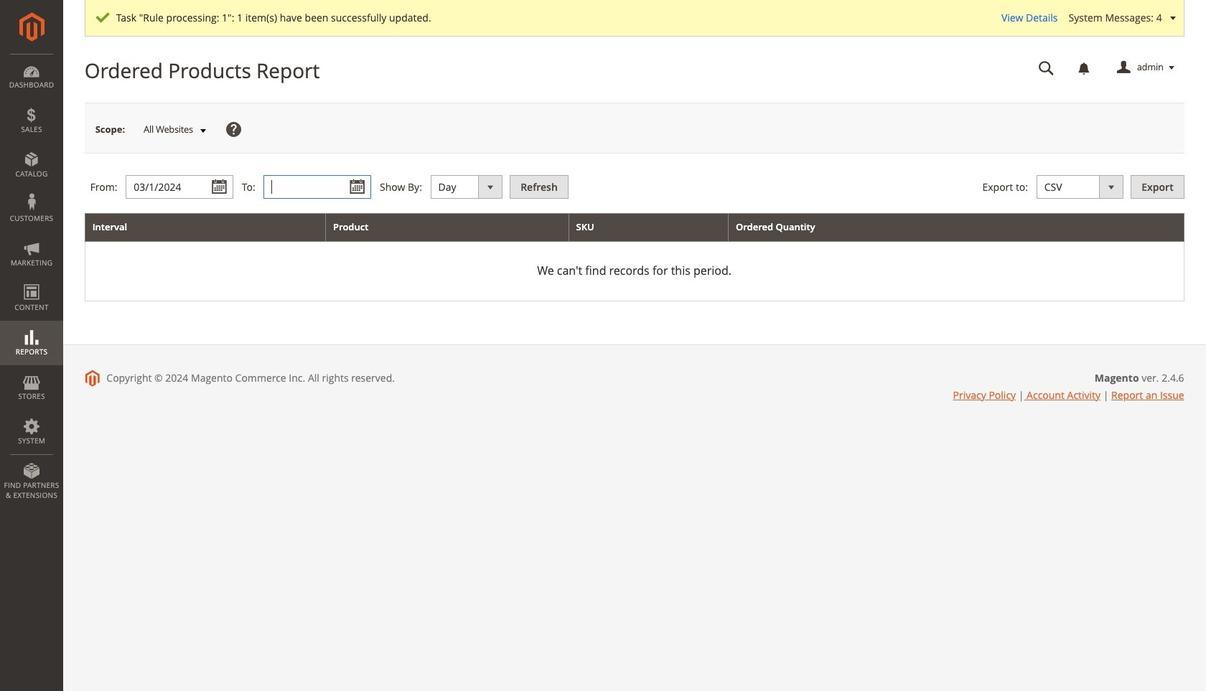 Task type: locate. For each thing, give the bounding box(es) containing it.
None text field
[[126, 175, 233, 199], [264, 175, 372, 199], [126, 175, 233, 199], [264, 175, 372, 199]]

menu bar
[[0, 54, 63, 508]]

None text field
[[1029, 55, 1065, 80]]



Task type: describe. For each thing, give the bounding box(es) containing it.
magento admin panel image
[[19, 12, 44, 42]]



